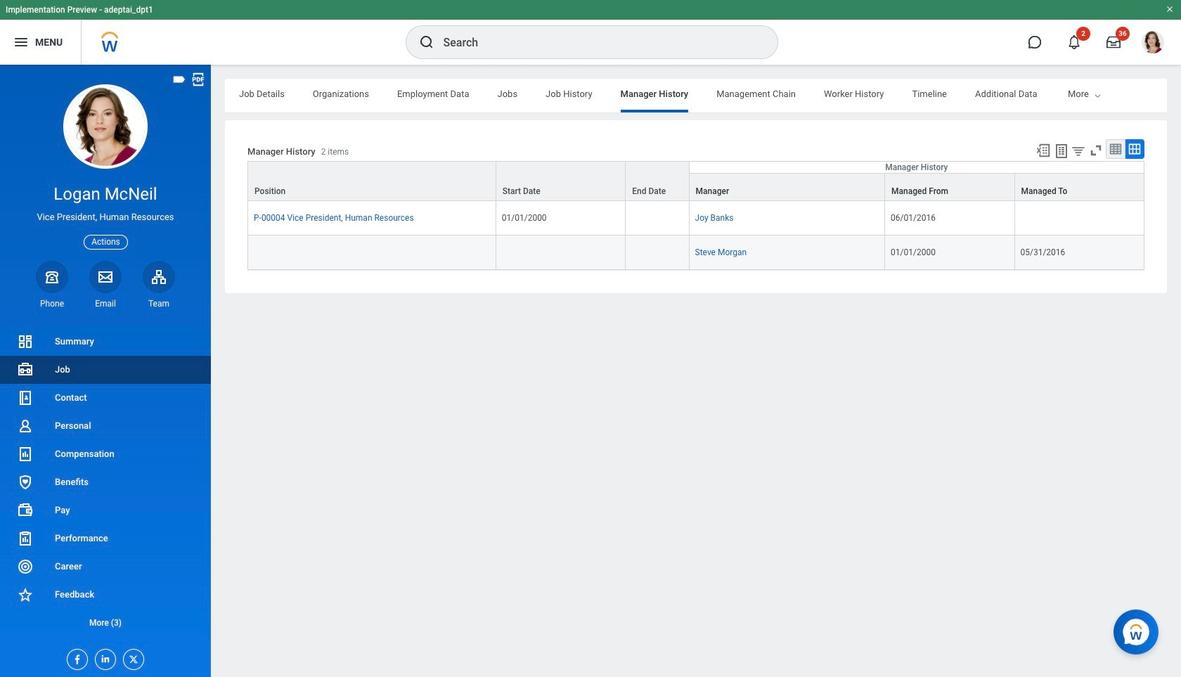 Task type: locate. For each thing, give the bounding box(es) containing it.
performance image
[[17, 530, 34, 547]]

phone logan mcneil element
[[36, 298, 68, 309]]

list
[[0, 328, 211, 637]]

summary image
[[17, 333, 34, 350]]

cell
[[626, 201, 689, 236], [1015, 201, 1145, 236], [248, 236, 496, 270], [496, 236, 626, 270], [626, 236, 689, 270]]

email logan mcneil element
[[89, 298, 122, 309]]

4 row from the top
[[248, 236, 1145, 270]]

job image
[[17, 361, 34, 378]]

tab list
[[225, 79, 1181, 113]]

mail image
[[97, 268, 114, 285]]

banner
[[0, 0, 1181, 65]]

justify image
[[13, 34, 30, 51]]

close environment banner image
[[1166, 5, 1174, 13]]

team logan mcneil element
[[143, 298, 175, 309]]

2 row from the top
[[248, 173, 1145, 201]]

toolbar
[[1029, 139, 1145, 161]]

3 row from the top
[[248, 201, 1145, 236]]

facebook image
[[68, 650, 83, 665]]

benefits image
[[17, 474, 34, 491]]

1 row from the top
[[248, 161, 1145, 201]]

inbox large image
[[1107, 35, 1121, 49]]

linkedin image
[[96, 650, 111, 664]]

profile logan mcneil image
[[1142, 31, 1164, 56]]

Search Workday  search field
[[443, 27, 749, 58]]

row
[[248, 161, 1145, 201], [248, 173, 1145, 201], [248, 201, 1145, 236], [248, 236, 1145, 270]]



Task type: vqa. For each thing, say whether or not it's contained in the screenshot.
mail image
yes



Task type: describe. For each thing, give the bounding box(es) containing it.
personal image
[[17, 418, 34, 435]]

career image
[[17, 558, 34, 575]]

select to filter grid data image
[[1071, 143, 1086, 158]]

view team image
[[150, 268, 167, 285]]

export to worksheets image
[[1053, 143, 1070, 160]]

export to excel image
[[1036, 143, 1051, 158]]

fullscreen image
[[1088, 143, 1104, 158]]

phone image
[[42, 268, 62, 285]]

expand table image
[[1128, 142, 1142, 156]]

contact image
[[17, 390, 34, 406]]

navigation pane region
[[0, 65, 211, 677]]

pay image
[[17, 502, 34, 519]]

table image
[[1109, 142, 1123, 156]]

tag image
[[172, 72, 187, 87]]

feedback image
[[17, 586, 34, 603]]

compensation image
[[17, 446, 34, 463]]

notifications large image
[[1067, 35, 1081, 49]]

x image
[[124, 650, 139, 665]]

view printable version (pdf) image
[[191, 72, 206, 87]]

search image
[[418, 34, 435, 51]]



